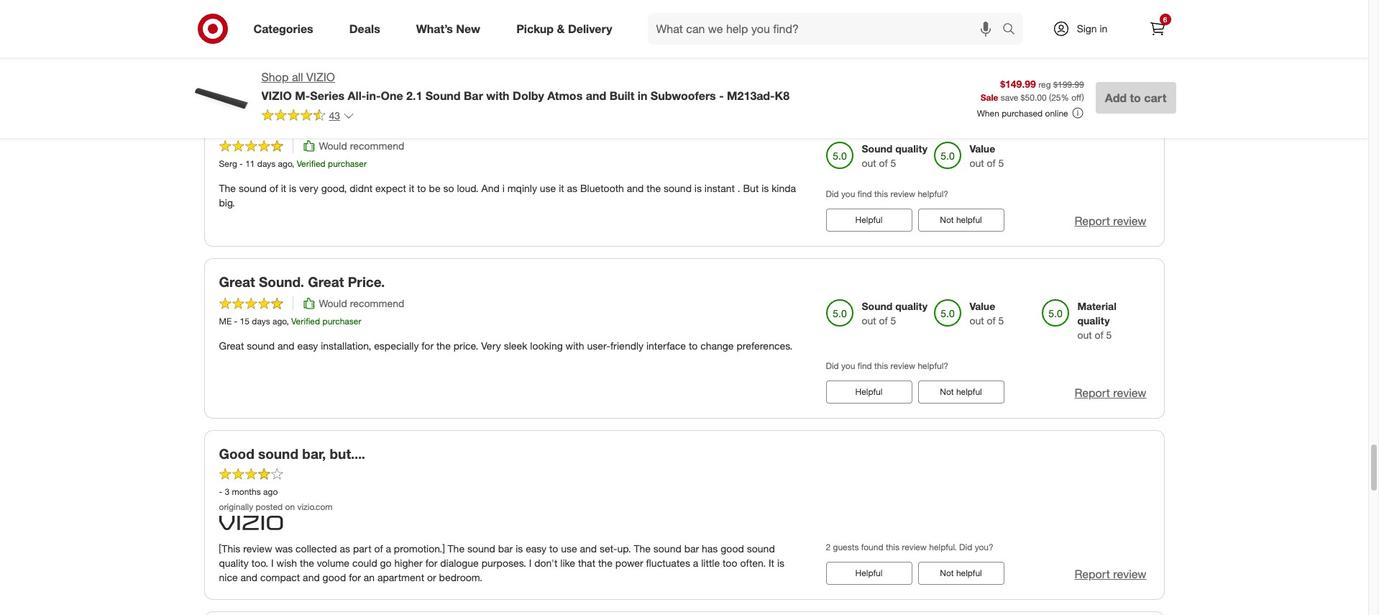 Task type: locate. For each thing, give the bounding box(es) containing it.
days
[[257, 158, 276, 169], [252, 316, 270, 326]]

good down volume
[[323, 571, 346, 583]]

an
[[364, 571, 375, 583]]

wish
[[277, 557, 297, 569]]

good down series
[[300, 116, 334, 133]]

purchaser for sound.
[[323, 316, 361, 326]]

3 helpful from the top
[[856, 568, 883, 578]]

0 vertical spatial days
[[257, 158, 276, 169]]

so
[[444, 182, 454, 194]]

0 vertical spatial this
[[875, 188, 889, 199]]

1 horizontal spatial i
[[529, 557, 532, 569]]

this for surprisingly good
[[875, 188, 889, 199]]

helpful button for surprisingly good
[[826, 209, 913, 232]]

1 vertical spatial did you find this review helpful?
[[826, 360, 949, 371]]

the right up.
[[634, 542, 651, 555]]

, down 'sound.'
[[287, 316, 289, 326]]

ago right 15
[[273, 316, 287, 326]]

1 vertical spatial helpful button
[[826, 380, 913, 404]]

days for surprisingly
[[257, 158, 276, 169]]

1 would recommend from the top
[[319, 140, 405, 152]]

bar up "purposes."
[[498, 542, 513, 555]]

1 horizontal spatial easy
[[526, 542, 547, 555]]

i right too.
[[271, 557, 274, 569]]

quality inside material quality out of 5
[[1078, 314, 1110, 326]]

1 not helpful button from the top
[[918, 209, 1005, 232]]

built
[[610, 88, 635, 103]]

value out of 5 for great sound. great price.
[[970, 300, 1005, 326]]

3 not from the top
[[940, 568, 954, 578]]

dialogue
[[440, 557, 479, 569]]

0 vertical spatial as
[[567, 182, 578, 194]]

ago up the posted
[[263, 486, 278, 497]]

to up don't
[[550, 542, 558, 555]]

6
[[1164, 15, 1168, 24]]

good sound bar, but....
[[219, 445, 366, 462]]

k8
[[775, 88, 790, 103]]

0 vertical spatial you
[[842, 188, 856, 199]]

1 vertical spatial report review
[[1075, 386, 1147, 400]]

0 horizontal spatial with
[[487, 88, 510, 103]]

in right built
[[638, 88, 648, 103]]

is
[[289, 182, 297, 194], [695, 182, 702, 194], [762, 182, 769, 194], [516, 542, 523, 555], [778, 557, 785, 569]]

0 vertical spatial ago
[[278, 158, 292, 169]]

5
[[891, 157, 897, 169], [999, 157, 1005, 169], [891, 314, 897, 326], [999, 314, 1005, 326], [1107, 329, 1113, 341]]

verified right 'verified purchases' option
[[1070, 11, 1108, 25]]

3 report review button from the top
[[1075, 566, 1147, 583]]

2 would from the top
[[319, 297, 347, 309]]

serg
[[219, 158, 237, 169]]

0 vertical spatial helpful?
[[918, 188, 949, 199]]

part
[[353, 542, 372, 555]]

2 not helpful from the top
[[940, 386, 983, 397]]

days right 11
[[257, 158, 276, 169]]

to left be
[[417, 182, 426, 194]]

on
[[285, 501, 295, 512]]

as inside "[this review was collected as part of a promotion.] the sound bar is easy to use and set-up. the sound bar has good sound quality too. i wish the volume could go higher for dialogue purposes. i don't like that the power fluctuates a little too often. it is nice and compact and good for an apartment or bedroom."
[[340, 542, 350, 555]]

2 vertical spatial not helpful
[[940, 568, 983, 578]]

use up like
[[561, 542, 577, 555]]

verified down great sound. great price.
[[291, 316, 320, 326]]

purchaser up installation,
[[323, 316, 361, 326]]

would recommend down 43 on the top
[[319, 140, 405, 152]]

2 report review button from the top
[[1075, 385, 1147, 401]]

value for great sound. great price.
[[970, 300, 996, 312]]

did you find this review helpful? for surprisingly good
[[826, 188, 949, 199]]

easy inside "[this review was collected as part of a promotion.] the sound bar is easy to use and set-up. the sound bar has good sound quality too. i wish the volume could go higher for dialogue purposes. i don't like that the power fluctuates a little too often. it is nice and compact and good for an apartment or bedroom."
[[526, 542, 547, 555]]

2 vertical spatial report review
[[1075, 567, 1147, 581]]

%
[[1062, 92, 1070, 103]]

sign
[[1077, 22, 1098, 35]]

1 horizontal spatial the
[[448, 542, 465, 555]]

as left bluetooth
[[567, 182, 578, 194]]

1 vertical spatial not helpful button
[[918, 380, 1005, 404]]

0 vertical spatial report review
[[1075, 214, 1147, 228]]

1 i from the left
[[271, 557, 274, 569]]

a left 'little'
[[693, 557, 699, 569]]

not
[[940, 214, 954, 225], [940, 386, 954, 397], [940, 568, 954, 578]]

1 value out of 5 from the top
[[970, 142, 1005, 169]]

Verified purchases checkbox
[[1050, 11, 1064, 25]]

and inside shop all vizio vizio m-series all-in-one 2.1 sound bar with dolby atmos and built in subwoofers - m213ad-k8
[[586, 88, 607, 103]]

m-
[[295, 88, 310, 103]]

1 vertical spatial verified
[[297, 158, 326, 169]]

0 horizontal spatial a
[[386, 542, 391, 555]]

1 vertical spatial would
[[319, 297, 347, 309]]

1 horizontal spatial ,
[[292, 158, 294, 169]]

you for surprisingly good
[[842, 188, 856, 199]]

in
[[1100, 22, 1108, 35], [638, 88, 648, 103]]

1 horizontal spatial vizio
[[306, 70, 335, 84]]

originally posted on vizio.com
[[219, 501, 333, 512]]

deals link
[[337, 13, 398, 45]]

2 helpful from the top
[[856, 386, 883, 397]]

mqinly
[[508, 182, 537, 194]]

2 would recommend from the top
[[319, 297, 405, 309]]

2 recommend from the top
[[350, 297, 405, 309]]

1 value from the top
[[970, 142, 996, 155]]

friendly
[[611, 340, 644, 352]]

recommend for great sound. great price.
[[350, 297, 405, 309]]

2
[[826, 542, 831, 552]]

ago
[[278, 158, 292, 169], [273, 316, 287, 326], [263, 486, 278, 497]]

1 vertical spatial helpful?
[[918, 360, 949, 371]]

and left built
[[586, 88, 607, 103]]

material
[[1078, 300, 1117, 312]]

helpful for surprisingly good
[[957, 214, 983, 225]]

1 helpful? from the top
[[918, 188, 949, 199]]

to inside the sound of it is very good, didnt expect it to be so loud. and i mqinly use it as bluetooth and the sound is instant . but is kinda big.
[[417, 182, 426, 194]]

3 not helpful from the top
[[940, 568, 983, 578]]

is left instant
[[695, 182, 702, 194]]

me
[[219, 316, 232, 326]]

1 horizontal spatial as
[[567, 182, 578, 194]]

verified up very
[[297, 158, 326, 169]]

helpful? for surprisingly good
[[918, 188, 949, 199]]

1 vertical spatial easy
[[526, 542, 547, 555]]

2 sound quality out of 5 from the top
[[862, 300, 928, 326]]

0 vertical spatial report review button
[[1075, 213, 1147, 229]]

the inside the sound of it is very good, didnt expect it to be so loud. and i mqinly use it as bluetooth and the sound is instant . but is kinda big.
[[647, 182, 661, 194]]

price.
[[348, 273, 385, 290]]

me - 15 days ago , verified purchaser
[[219, 316, 361, 326]]

3 helpful button from the top
[[826, 562, 913, 585]]

not helpful for surprisingly good
[[940, 214, 983, 225]]

days right 15
[[252, 316, 270, 326]]

as left part
[[340, 542, 350, 555]]

recommend
[[350, 140, 405, 152], [350, 297, 405, 309]]

it left very
[[281, 182, 286, 194]]

very
[[481, 340, 501, 352]]

0 vertical spatial value
[[970, 142, 996, 155]]

1 vertical spatial helpful
[[957, 386, 983, 397]]

the down collected
[[300, 557, 314, 569]]

, for sound.
[[287, 316, 289, 326]]

guests
[[833, 542, 859, 552]]

1 vertical spatial with
[[566, 340, 585, 352]]

in right sign
[[1100, 22, 1108, 35]]

with right bar
[[487, 88, 510, 103]]

not helpful
[[940, 214, 983, 225], [940, 386, 983, 397], [940, 568, 983, 578]]

0 vertical spatial helpful
[[856, 214, 883, 225]]

it right expect
[[409, 182, 415, 194]]

would down great sound. great price.
[[319, 297, 347, 309]]

0 vertical spatial helpful
[[957, 214, 983, 225]]

easy up don't
[[526, 542, 547, 555]]

1 it from the left
[[281, 182, 286, 194]]

what's
[[416, 21, 453, 36]]

1 helpful from the top
[[957, 214, 983, 225]]

0 vertical spatial not helpful button
[[918, 209, 1005, 232]]

helpful
[[856, 214, 883, 225], [856, 386, 883, 397], [856, 568, 883, 578]]

1 find from the top
[[858, 188, 872, 199]]

1 horizontal spatial it
[[409, 182, 415, 194]]

out inside material quality out of 5
[[1078, 329, 1093, 341]]

1 vertical spatial days
[[252, 316, 270, 326]]

- left m213ad-
[[720, 88, 724, 103]]

but....
[[330, 445, 366, 462]]

did you find this review helpful?
[[826, 188, 949, 199], [826, 360, 949, 371]]

i
[[271, 557, 274, 569], [529, 557, 532, 569]]

search
[[996, 23, 1031, 37]]

1 you from the top
[[842, 188, 856, 199]]

1 vertical spatial this
[[875, 360, 889, 371]]

and
[[586, 88, 607, 103], [627, 182, 644, 194], [278, 340, 295, 352], [580, 542, 597, 555], [241, 571, 258, 583], [303, 571, 320, 583]]

sale
[[981, 92, 999, 103]]

like
[[561, 557, 576, 569]]

0 vertical spatial report
[[1075, 214, 1111, 228]]

the right bluetooth
[[647, 182, 661, 194]]

good
[[300, 116, 334, 133], [721, 542, 745, 555], [323, 571, 346, 583]]

to inside button
[[1131, 91, 1142, 105]]

1 vertical spatial ,
[[287, 316, 289, 326]]

find
[[858, 188, 872, 199], [858, 360, 872, 371]]

recommend for surprisingly good
[[350, 140, 405, 152]]

would down 43 on the top
[[319, 140, 347, 152]]

2 vertical spatial not
[[940, 568, 954, 578]]

with
[[487, 88, 510, 103], [566, 340, 585, 352]]

1 vertical spatial sound quality out of 5
[[862, 300, 928, 326]]

1 vertical spatial did
[[826, 360, 839, 371]]

1 vertical spatial in
[[638, 88, 648, 103]]

1 vertical spatial find
[[858, 360, 872, 371]]

, down the surprisingly good
[[292, 158, 294, 169]]

volume
[[317, 557, 350, 569]]

2 helpful? from the top
[[918, 360, 949, 371]]

find for great sound. great price.
[[858, 360, 872, 371]]

not helpful button
[[918, 209, 1005, 232], [918, 380, 1005, 404], [918, 562, 1005, 585]]

0 vertical spatial not helpful
[[940, 214, 983, 225]]

did for surprisingly good
[[826, 188, 839, 199]]

1 sound quality out of 5 from the top
[[862, 142, 928, 169]]

report review button for surprisingly good
[[1075, 213, 1147, 229]]

for right especially at the bottom
[[422, 340, 434, 352]]

2 did you find this review helpful? from the top
[[826, 360, 949, 371]]

1 vertical spatial report
[[1075, 386, 1111, 400]]

the
[[647, 182, 661, 194], [437, 340, 451, 352], [300, 557, 314, 569], [599, 557, 613, 569]]

vizio down shop at the top
[[262, 88, 292, 103]]

sound quality out of 5 for surprisingly good
[[862, 142, 928, 169]]

0 vertical spatial with
[[487, 88, 510, 103]]

the up dialogue
[[448, 542, 465, 555]]

0 vertical spatial recommend
[[350, 140, 405, 152]]

2 horizontal spatial it
[[559, 182, 565, 194]]

value for surprisingly good
[[970, 142, 996, 155]]

great down me
[[219, 340, 244, 352]]

1 vertical spatial would recommend
[[319, 297, 405, 309]]

1 bar from the left
[[498, 542, 513, 555]]

1 report from the top
[[1075, 214, 1111, 228]]

ago for good
[[278, 158, 292, 169]]

0 vertical spatial easy
[[297, 340, 318, 352]]

0 vertical spatial would
[[319, 140, 347, 152]]

1 vertical spatial value out of 5
[[970, 300, 1005, 326]]

0 vertical spatial use
[[540, 182, 556, 194]]

-
[[720, 88, 724, 103], [240, 158, 243, 169], [234, 316, 238, 326], [219, 486, 222, 497]]

as
[[567, 182, 578, 194], [340, 542, 350, 555]]

0 vertical spatial did you find this review helpful?
[[826, 188, 949, 199]]

$199.99
[[1054, 79, 1085, 90]]

the up big.
[[219, 182, 236, 194]]

not helpful button for surprisingly good
[[918, 209, 1005, 232]]

0 vertical spatial find
[[858, 188, 872, 199]]

the inside the sound of it is very good, didnt expect it to be so loud. and i mqinly use it as bluetooth and the sound is instant . but is kinda big.
[[219, 182, 236, 194]]

purchaser up good,
[[328, 158, 367, 169]]

2 vertical spatial helpful
[[856, 568, 883, 578]]

2 vertical spatial for
[[349, 571, 361, 583]]

vizio up series
[[306, 70, 335, 84]]

1 vertical spatial purchaser
[[323, 316, 361, 326]]

change
[[701, 340, 734, 352]]

1 horizontal spatial with
[[566, 340, 585, 352]]

2 horizontal spatial the
[[634, 542, 651, 555]]

1 report review button from the top
[[1075, 213, 1147, 229]]

not helpful button for great sound. great price.
[[918, 380, 1005, 404]]

helpful button for great sound. great price.
[[826, 380, 913, 404]]

1 vertical spatial report review button
[[1075, 385, 1147, 401]]

report for great sound. great price.
[[1075, 386, 1111, 400]]

0 horizontal spatial i
[[271, 557, 274, 569]]

2 value out of 5 from the top
[[970, 300, 1005, 326]]

1 not from the top
[[940, 214, 954, 225]]

1 vertical spatial ago
[[273, 316, 287, 326]]

and right bluetooth
[[627, 182, 644, 194]]

pickup & delivery
[[517, 21, 613, 36]]

is up "purposes."
[[516, 542, 523, 555]]

helpful for great sound. great price.
[[856, 386, 883, 397]]

easy down me - 15 days ago , verified purchaser
[[297, 340, 318, 352]]

find for surprisingly good
[[858, 188, 872, 199]]

with left user-
[[566, 340, 585, 352]]

a up go
[[386, 542, 391, 555]]

0 horizontal spatial ,
[[287, 316, 289, 326]]

helpful button
[[826, 209, 913, 232], [826, 380, 913, 404], [826, 562, 913, 585]]

1 vertical spatial value
[[970, 300, 996, 312]]

1 vertical spatial use
[[561, 542, 577, 555]]

2 vertical spatial verified
[[291, 316, 320, 326]]

great up 15
[[219, 273, 255, 290]]

is right it
[[778, 557, 785, 569]]

to left change
[[689, 340, 698, 352]]

of
[[880, 157, 888, 169], [987, 157, 996, 169], [270, 182, 278, 194], [880, 314, 888, 326], [987, 314, 996, 326], [1095, 329, 1104, 341], [374, 542, 383, 555]]

1 horizontal spatial a
[[693, 557, 699, 569]]

1 helpful from the top
[[856, 214, 883, 225]]

2 not helpful button from the top
[[918, 380, 1005, 404]]

0 horizontal spatial bar
[[498, 542, 513, 555]]

to right add
[[1131, 91, 1142, 105]]

1 vertical spatial you
[[842, 360, 856, 371]]

of inside "[this review was collected as part of a promotion.] the sound bar is easy to use and set-up. the sound bar has good sound quality too. i wish the volume could go higher for dialogue purposes. i don't like that the power fluctuates a little too often. it is nice and compact and good for an apartment or bedroom."
[[374, 542, 383, 555]]

vizio
[[306, 70, 335, 84], [262, 88, 292, 103]]

)
[[1082, 92, 1085, 103]]

of inside material quality out of 5
[[1095, 329, 1104, 341]]

of inside the sound of it is very good, didnt expect it to be so loud. and i mqinly use it as bluetooth and the sound is instant . but is kinda big.
[[270, 182, 278, 194]]

i left don't
[[529, 557, 532, 569]]

use right 'mqinly'
[[540, 182, 556, 194]]

0 vertical spatial sound quality out of 5
[[862, 142, 928, 169]]

0 vertical spatial purchaser
[[328, 158, 367, 169]]

2 value from the top
[[970, 300, 996, 312]]

0 horizontal spatial as
[[340, 542, 350, 555]]

sound
[[862, 142, 893, 155], [239, 182, 267, 194], [664, 182, 692, 194], [862, 300, 893, 312], [247, 340, 275, 352], [258, 445, 299, 462], [468, 542, 496, 555], [654, 542, 682, 555], [747, 542, 775, 555]]

1 vertical spatial not helpful
[[940, 386, 983, 397]]

save
[[1001, 92, 1019, 103]]

quality
[[896, 142, 928, 155], [896, 300, 928, 312], [1078, 314, 1110, 326], [219, 557, 249, 569]]

has
[[702, 542, 718, 555]]

did for great sound. great price.
[[826, 360, 839, 371]]

not for surprisingly good
[[940, 214, 954, 225]]

1 recommend from the top
[[350, 140, 405, 152]]

2 vertical spatial did
[[960, 542, 973, 552]]

helpful? for great sound. great price.
[[918, 360, 949, 371]]

2 report review from the top
[[1075, 386, 1147, 400]]

with inside shop all vizio vizio m-series all-in-one 2.1 sound bar with dolby atmos and built in subwoofers - m213ad-k8
[[487, 88, 510, 103]]

0 horizontal spatial in
[[638, 88, 648, 103]]

1 horizontal spatial use
[[561, 542, 577, 555]]

0 horizontal spatial vizio
[[262, 88, 292, 103]]

2 helpful from the top
[[957, 386, 983, 397]]

0 vertical spatial value out of 5
[[970, 142, 1005, 169]]

3 helpful from the top
[[957, 568, 983, 578]]

for up or
[[426, 557, 438, 569]]

online
[[1046, 108, 1069, 118]]

1 report review from the top
[[1075, 214, 1147, 228]]

0 vertical spatial did
[[826, 188, 839, 199]]

2 vertical spatial report review button
[[1075, 566, 1147, 583]]

1 vertical spatial as
[[340, 542, 350, 555]]

2 vertical spatial report
[[1075, 567, 1111, 581]]

recommend up expect
[[350, 140, 405, 152]]

recommend down the price.
[[350, 297, 405, 309]]

[this review was collected as part of a promotion.] the sound bar is easy to use and set-up. the sound bar has good sound quality too. i wish the volume could go higher for dialogue purposes. i don't like that the power fluctuates a little too often. it is nice and compact and good for an apartment or bedroom.
[[219, 542, 785, 583]]

3
[[225, 486, 230, 497]]

helpful
[[957, 214, 983, 225], [957, 386, 983, 397], [957, 568, 983, 578]]

1 vertical spatial not
[[940, 386, 954, 397]]

What can we help you find? suggestions appear below search field
[[648, 13, 1006, 45]]

1 helpful button from the top
[[826, 209, 913, 232]]

all
[[292, 70, 303, 84]]

verified for good
[[297, 158, 326, 169]]

expect
[[376, 182, 406, 194]]

,
[[292, 158, 294, 169], [287, 316, 289, 326]]

bar left has
[[685, 542, 699, 555]]

for left an
[[349, 571, 361, 583]]

to inside "[this review was collected as part of a promotion.] the sound bar is easy to use and set-up. the sound bar has good sound quality too. i wish the volume could go higher for dialogue purposes. i don't like that the power fluctuates a little too often. it is nice and compact and good for an apartment or bedroom."
[[550, 542, 558, 555]]

2 you from the top
[[842, 360, 856, 371]]

use
[[540, 182, 556, 194], [561, 542, 577, 555]]

2 not from the top
[[940, 386, 954, 397]]

would recommend down the price.
[[319, 297, 405, 309]]

verified for sound.
[[291, 316, 320, 326]]

sound quality out of 5 for great sound. great price.
[[862, 300, 928, 326]]

1 would from the top
[[319, 140, 347, 152]]

2 report from the top
[[1075, 386, 1111, 400]]

0 vertical spatial not
[[940, 214, 954, 225]]

1 not helpful from the top
[[940, 214, 983, 225]]

helpful for great sound. great price.
[[957, 386, 983, 397]]

1 vertical spatial a
[[693, 557, 699, 569]]

2 vertical spatial helpful button
[[826, 562, 913, 585]]

it right 'mqinly'
[[559, 182, 565, 194]]

0 vertical spatial would recommend
[[319, 140, 405, 152]]

and inside the sound of it is very good, didnt expect it to be so loud. and i mqinly use it as bluetooth and the sound is instant . but is kinda big.
[[627, 182, 644, 194]]

not helpful for great sound. great price.
[[940, 386, 983, 397]]

ago right 11
[[278, 158, 292, 169]]

1 vertical spatial helpful
[[856, 386, 883, 397]]

2 helpful button from the top
[[826, 380, 913, 404]]

good up "too"
[[721, 542, 745, 555]]

especially
[[374, 340, 419, 352]]

1 horizontal spatial bar
[[685, 542, 699, 555]]

and
[[482, 182, 500, 194]]

2 find from the top
[[858, 360, 872, 371]]

did
[[826, 188, 839, 199], [826, 360, 839, 371], [960, 542, 973, 552]]

0 vertical spatial in
[[1100, 22, 1108, 35]]

1 did you find this review helpful? from the top
[[826, 188, 949, 199]]

and up that
[[580, 542, 597, 555]]



Task type: describe. For each thing, give the bounding box(es) containing it.
helpful for surprisingly good
[[856, 214, 883, 225]]

you for great sound. great price.
[[842, 360, 856, 371]]

little
[[702, 557, 720, 569]]

too
[[723, 557, 738, 569]]

would for sound.
[[319, 297, 347, 309]]

what's new
[[416, 21, 481, 36]]

you?
[[975, 542, 994, 552]]

delivery
[[568, 21, 613, 36]]

user-
[[587, 340, 611, 352]]

43
[[329, 109, 340, 121]]

that
[[578, 557, 596, 569]]

series
[[310, 88, 345, 103]]

bar,
[[302, 445, 326, 462]]

great sound. great price.
[[219, 273, 385, 290]]

2 vertical spatial ago
[[263, 486, 278, 497]]

when purchased online
[[977, 108, 1069, 118]]

often.
[[741, 557, 766, 569]]

not for great sound. great price.
[[940, 386, 954, 397]]

go
[[380, 557, 392, 569]]

3 report review from the top
[[1075, 567, 1147, 581]]

interface
[[647, 340, 686, 352]]

nice
[[219, 571, 238, 583]]

$149.99
[[1001, 77, 1037, 90]]

i
[[503, 182, 505, 194]]

(
[[1050, 92, 1052, 103]]

purchaser for good
[[328, 158, 367, 169]]

0 vertical spatial vizio
[[306, 70, 335, 84]]

- left 15
[[234, 316, 238, 326]]

would for good
[[319, 140, 347, 152]]

report review for surprisingly good
[[1075, 214, 1147, 228]]

serg - 11 days ago , verified purchaser
[[219, 158, 367, 169]]

report review button for great sound. great price.
[[1075, 385, 1147, 401]]

2 i from the left
[[529, 557, 532, 569]]

- left the 3
[[219, 486, 222, 497]]

what's new link
[[404, 13, 499, 45]]

m213ad-
[[727, 88, 775, 103]]

when
[[977, 108, 1000, 118]]

15
[[240, 316, 250, 326]]

or
[[427, 571, 436, 583]]

3 not helpful button from the top
[[918, 562, 1005, 585]]

was
[[275, 542, 293, 555]]

use inside the sound of it is very good, didnt expect it to be so loud. and i mqinly use it as bluetooth and the sound is instant . but is kinda big.
[[540, 182, 556, 194]]

in-
[[366, 88, 381, 103]]

1 horizontal spatial in
[[1100, 22, 1108, 35]]

0 vertical spatial for
[[422, 340, 434, 352]]

material quality out of 5
[[1078, 300, 1117, 341]]

categories
[[254, 21, 313, 36]]

[this
[[219, 542, 240, 555]]

it
[[769, 557, 775, 569]]

great left the price.
[[308, 273, 344, 290]]

1 vertical spatial for
[[426, 557, 438, 569]]

would recommend for great sound. great price.
[[319, 297, 405, 309]]

in inside shop all vizio vizio m-series all-in-one 2.1 sound bar with dolby atmos and built in subwoofers - m213ad-k8
[[638, 88, 648, 103]]

image of vizio m-series all-in-one 2.1 sound bar with dolby atmos and built in subwoofers - m213ad-k8 image
[[192, 69, 250, 127]]

did you find this review helpful? for great sound. great price.
[[826, 360, 949, 371]]

50.00
[[1026, 92, 1047, 103]]

this for great sound. great price.
[[875, 360, 889, 371]]

categories link
[[241, 13, 331, 45]]

reg
[[1039, 79, 1052, 90]]

add to cart button
[[1096, 82, 1177, 114]]

don't
[[535, 557, 558, 569]]

as inside the sound of it is very good, didnt expect it to be so loud. and i mqinly use it as bluetooth and the sound is instant . but is kinda big.
[[567, 182, 578, 194]]

installation,
[[321, 340, 371, 352]]

quality inside "[this review was collected as part of a promotion.] the sound bar is easy to use and set-up. the sound bar has good sound quality too. i wish the volume could go higher for dialogue purposes. i don't like that the power fluctuates a little too often. it is nice and compact and good for an apartment or bedroom."
[[219, 557, 249, 569]]

1 vertical spatial vizio
[[262, 88, 292, 103]]

ago for sound.
[[273, 316, 287, 326]]

and down me - 15 days ago , verified purchaser
[[278, 340, 295, 352]]

pickup
[[517, 21, 554, 36]]

report review for great sound. great price.
[[1075, 386, 1147, 400]]

0 vertical spatial verified
[[1070, 11, 1108, 25]]

2 vertical spatial this
[[886, 542, 900, 552]]

2 it from the left
[[409, 182, 415, 194]]

report for surprisingly good
[[1075, 214, 1111, 228]]

- inside shop all vizio vizio m-series all-in-one 2.1 sound bar with dolby atmos and built in subwoofers - m213ad-k8
[[720, 88, 724, 103]]

add
[[1106, 91, 1127, 105]]

6 link
[[1142, 13, 1174, 45]]

3 report from the top
[[1075, 567, 1111, 581]]

promotion.]
[[394, 542, 445, 555]]

preferences.
[[737, 340, 793, 352]]

the sound of it is very good, didnt expect it to be so loud. and i mqinly use it as bluetooth and the sound is instant . but is kinda big.
[[219, 182, 796, 209]]

bar
[[464, 88, 483, 103]]

use inside "[this review was collected as part of a promotion.] the sound bar is easy to use and set-up. the sound bar has good sound quality too. i wish the volume could go higher for dialogue purposes. i don't like that the power fluctuates a little too often. it is nice and compact and good for an apartment or bedroom."
[[561, 542, 577, 555]]

and down volume
[[303, 571, 320, 583]]

power
[[616, 557, 644, 569]]

$149.99 reg $199.99 sale save $ 50.00 ( 25 % off )
[[981, 77, 1085, 103]]

great for sound
[[219, 340, 244, 352]]

sound.
[[259, 273, 304, 290]]

kinda
[[772, 182, 796, 194]]

fluctuates
[[646, 557, 691, 569]]

5 inside material quality out of 5
[[1107, 329, 1113, 341]]

instant
[[705, 182, 735, 194]]

- left 11
[[240, 158, 243, 169]]

3 it from the left
[[559, 182, 565, 194]]

helpful.
[[930, 542, 957, 552]]

atmos
[[548, 88, 583, 103]]

search button
[[996, 13, 1031, 47]]

be
[[429, 182, 441, 194]]

2 bar from the left
[[685, 542, 699, 555]]

2 vertical spatial good
[[323, 571, 346, 583]]

very
[[299, 182, 319, 194]]

great for sound.
[[219, 273, 255, 290]]

shop
[[262, 70, 289, 84]]

1 vertical spatial good
[[721, 542, 745, 555]]

but
[[744, 182, 759, 194]]

price.
[[454, 340, 479, 352]]

sign in link
[[1041, 13, 1131, 45]]

review inside "[this review was collected as part of a promotion.] the sound bar is easy to use and set-up. the sound bar has good sound quality too. i wish the volume could go higher for dialogue purposes. i don't like that the power fluctuates a little too often. it is nice and compact and good for an apartment or bedroom."
[[243, 542, 272, 555]]

and down too.
[[241, 571, 258, 583]]

days for great
[[252, 316, 270, 326]]

new
[[456, 21, 481, 36]]

value out of 5 for surprisingly good
[[970, 142, 1005, 169]]

too.
[[252, 557, 269, 569]]

would recommend for surprisingly good
[[319, 140, 405, 152]]

bluetooth
[[581, 182, 624, 194]]

with for user-
[[566, 340, 585, 352]]

the down set-
[[599, 557, 613, 569]]

sleek
[[504, 340, 528, 352]]

originally
[[219, 501, 253, 512]]

purposes.
[[482, 557, 527, 569]]

is right 'but'
[[762, 182, 769, 194]]

the left price.
[[437, 340, 451, 352]]

2 guests found this review helpful. did you?
[[826, 542, 994, 552]]

purchased
[[1002, 108, 1043, 118]]

posted
[[256, 501, 283, 512]]

subwoofers
[[651, 88, 716, 103]]

great sound and easy installation, especially for the price. very sleek looking with user-friendly interface to change preferences.
[[219, 340, 793, 352]]

up.
[[618, 542, 631, 555]]

higher
[[395, 557, 423, 569]]

with for dolby
[[487, 88, 510, 103]]

43 link
[[262, 109, 355, 125]]

is left very
[[289, 182, 297, 194]]

.
[[738, 182, 741, 194]]

, for good
[[292, 158, 294, 169]]

0 vertical spatial a
[[386, 542, 391, 555]]

off
[[1072, 92, 1082, 103]]

sound
[[426, 88, 461, 103]]

collected
[[296, 542, 337, 555]]

&
[[557, 21, 565, 36]]

0 horizontal spatial easy
[[297, 340, 318, 352]]

0 vertical spatial good
[[300, 116, 334, 133]]

big.
[[219, 196, 235, 209]]



Task type: vqa. For each thing, say whether or not it's contained in the screenshot.
Not to the middle
yes



